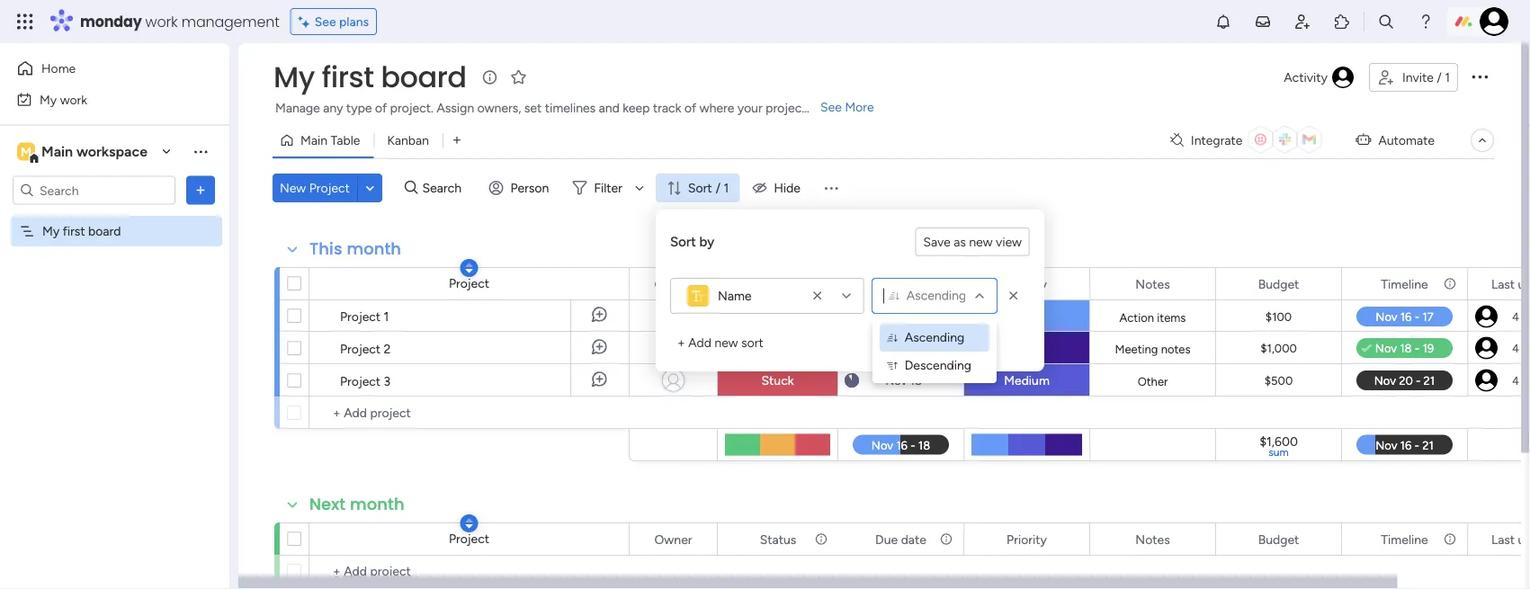 Task type: vqa. For each thing, say whether or not it's contained in the screenshot.
the Action items at right bottom
yes



Task type: describe. For each thing, give the bounding box(es) containing it.
save as new view
[[924, 234, 1022, 250]]

dapulse integrations image
[[1171, 134, 1184, 147]]

16
[[911, 310, 922, 324]]

month for next month
[[350, 493, 405, 516]]

kanban button
[[374, 126, 443, 155]]

nov for project 3
[[886, 373, 907, 388]]

arrow down image
[[629, 177, 651, 199]]

see more
[[821, 99, 874, 115]]

john smith image
[[1480, 7, 1509, 36]]

m
[[21, 144, 31, 159]]

Search in workspace field
[[38, 180, 150, 201]]

$1,600
[[1260, 434, 1298, 449]]

more
[[845, 99, 874, 115]]

search everything image
[[1378, 13, 1396, 31]]

by
[[700, 234, 715, 250]]

other
[[1138, 374, 1168, 389]]

project 2
[[340, 341, 391, 356]]

column information image for status
[[814, 277, 829, 291]]

v2 overdue deadline image
[[845, 308, 859, 325]]

Next month field
[[305, 493, 409, 517]]

timeline for second timeline field from the top of the page
[[1382, 532, 1429, 547]]

next
[[310, 493, 346, 516]]

$1,000
[[1261, 342, 1298, 356]]

see plans
[[315, 14, 369, 29]]

add view image
[[453, 134, 461, 147]]

done
[[763, 341, 793, 356]]

1 timeline field from the top
[[1377, 274, 1433, 294]]

see for see plans
[[315, 14, 336, 29]]

ascending for bottommost the v2 sort ascending icon
[[905, 330, 965, 345]]

save as new view button
[[916, 228, 1030, 256]]

see more link
[[819, 98, 876, 116]]

main workspace
[[41, 143, 148, 160]]

v2 sort descending image
[[887, 360, 898, 373]]

manage any type of project. assign owners, set timelines and keep track of where your project stands.
[[275, 100, 850, 116]]

2 owner field from the top
[[650, 530, 697, 549]]

2 priority field from the top
[[1003, 530, 1052, 549]]

3 4 m from the top
[[1513, 373, 1531, 388]]

kanban
[[387, 133, 429, 148]]

low
[[1015, 309, 1039, 324]]

4 for done
[[1513, 341, 1520, 355]]

options image
[[1470, 65, 1491, 87]]

new for sort
[[715, 335, 739, 351]]

inbox image
[[1254, 13, 1272, 31]]

my inside 'button'
[[40, 92, 57, 107]]

home button
[[11, 54, 193, 83]]

0 vertical spatial first
[[322, 57, 374, 97]]

main for main workspace
[[41, 143, 73, 160]]

$100
[[1266, 310, 1292, 324]]

2 notes field from the top
[[1131, 530, 1175, 549]]

date for 2nd due date field from the bottom
[[901, 276, 927, 292]]

activity button
[[1277, 63, 1362, 92]]

hide
[[774, 180, 801, 196]]

meeting notes
[[1115, 342, 1191, 356]]

2 timeline field from the top
[[1377, 530, 1433, 549]]

column information image for second timeline field from the top of the page
[[1443, 532, 1458, 547]]

2 due from the top
[[876, 532, 898, 547]]

see plans button
[[290, 8, 377, 35]]

1 owner from the top
[[655, 276, 693, 292]]

on
[[790, 309, 805, 324]]

1 priority field from the top
[[1003, 274, 1052, 294]]

1 owner field from the top
[[650, 274, 697, 294]]

notes for second the notes field from the top
[[1136, 532, 1171, 547]]

invite / 1 button
[[1370, 63, 1459, 92]]

person
[[511, 180, 549, 196]]

any
[[323, 100, 343, 116]]

/ for invite
[[1437, 70, 1442, 85]]

timelines
[[545, 100, 596, 116]]

m for done
[[1523, 341, 1531, 355]]

automate
[[1379, 133, 1435, 148]]

1 nov from the top
[[886, 310, 908, 324]]

sort desc image for next month
[[466, 517, 473, 530]]

assign
[[437, 100, 474, 116]]

1 budget field from the top
[[1254, 274, 1304, 294]]

column information image for second timeline field from the bottom
[[1443, 277, 1458, 291]]

first inside list box
[[63, 224, 85, 239]]

integrate
[[1191, 133, 1243, 148]]

keep
[[623, 100, 650, 116]]

project
[[766, 100, 807, 116]]

2 vertical spatial 1
[[384, 309, 389, 324]]

priority for first priority field from the top
[[1007, 276, 1047, 292]]

4 m for done
[[1513, 341, 1531, 355]]

activity
[[1284, 70, 1328, 85]]

next month
[[310, 493, 405, 516]]

filter
[[594, 180, 623, 196]]

new project button
[[273, 174, 357, 202]]

project 1
[[340, 309, 389, 324]]

medium
[[1004, 373, 1050, 388]]

1 + add project text field from the top
[[319, 402, 621, 424]]

this month
[[310, 238, 401, 261]]

add to favorites image
[[510, 68, 528, 86]]

my work button
[[11, 85, 193, 114]]

view
[[996, 234, 1022, 250]]

$500
[[1265, 374, 1293, 388]]

2 of from the left
[[685, 100, 697, 116]]

column information image for first status field from the bottom
[[814, 532, 829, 547]]

date for 1st due date field from the bottom
[[901, 532, 927, 547]]

2 due date from the top
[[876, 532, 927, 547]]

sum
[[1269, 446, 1289, 459]]

sort desc image for this month
[[466, 262, 473, 274]]

my inside list box
[[42, 224, 60, 239]]

stands.
[[810, 100, 850, 116]]

project 3
[[340, 373, 391, 389]]

notifications image
[[1215, 13, 1233, 31]]

filter button
[[565, 174, 651, 202]]

my first board list box
[[0, 212, 229, 490]]

/ for sort
[[716, 180, 721, 196]]

1 status field from the top
[[756, 274, 801, 294]]

apps image
[[1334, 13, 1352, 31]]

project.
[[390, 100, 434, 116]]

name
[[718, 288, 752, 304]]

high
[[1014, 341, 1041, 356]]

plans
[[339, 14, 369, 29]]

status for first status field from the bottom
[[760, 532, 797, 547]]

nov 18
[[886, 373, 922, 388]]

This month field
[[305, 238, 406, 261]]

work for monday
[[145, 11, 178, 31]]

3 4 from the top
[[1513, 373, 1520, 388]]

notes for first the notes field from the top
[[1136, 276, 1171, 292]]

where
[[700, 100, 735, 116]]

action
[[1120, 310, 1155, 325]]

My first board field
[[269, 57, 471, 97]]

dapulse checkmark sign image
[[1362, 338, 1372, 360]]

1 for sort / 1
[[724, 180, 729, 196]]

sort
[[742, 335, 764, 351]]

+
[[678, 335, 686, 351]]

main for main table
[[301, 133, 328, 148]]

3
[[384, 373, 391, 389]]

ascending for the topmost the v2 sort ascending icon
[[907, 288, 967, 303]]



Task type: locate. For each thing, give the bounding box(es) containing it.
1 notes from the top
[[1136, 276, 1171, 292]]

1 vertical spatial budget field
[[1254, 530, 1304, 549]]

my first board inside list box
[[42, 224, 121, 239]]

sort for sort / 1
[[688, 180, 712, 196]]

status for first status field from the top of the page
[[760, 276, 797, 292]]

0 vertical spatial timeline
[[1382, 276, 1429, 292]]

0 vertical spatial owner
[[655, 276, 693, 292]]

1 horizontal spatial column information image
[[940, 277, 954, 291]]

see left more
[[821, 99, 842, 115]]

main left table
[[301, 133, 328, 148]]

of right track
[[685, 100, 697, 116]]

0 vertical spatial status field
[[756, 274, 801, 294]]

due date
[[876, 276, 927, 292], [876, 532, 927, 547]]

2 vertical spatial nov
[[886, 373, 907, 388]]

of
[[375, 100, 387, 116], [685, 100, 697, 116]]

0 horizontal spatial /
[[716, 180, 721, 196]]

1 vertical spatial status
[[760, 532, 797, 547]]

1 vertical spatial date
[[901, 532, 927, 547]]

v2 sort ascending image up the nov 16
[[889, 290, 900, 303]]

workspace image
[[17, 142, 35, 162]]

add
[[689, 335, 712, 351]]

board up project.
[[381, 57, 467, 97]]

2 timeline from the top
[[1382, 532, 1429, 547]]

1 vertical spatial /
[[716, 180, 721, 196]]

my down home
[[40, 92, 57, 107]]

1 horizontal spatial my first board
[[274, 57, 467, 97]]

owners,
[[478, 100, 521, 116]]

0 vertical spatial budget
[[1259, 276, 1300, 292]]

1 date from the top
[[901, 276, 927, 292]]

1 vertical spatial due date
[[876, 532, 927, 547]]

0 horizontal spatial my first board
[[42, 224, 121, 239]]

0 horizontal spatial board
[[88, 224, 121, 239]]

work
[[145, 11, 178, 31], [60, 92, 87, 107]]

collapse board header image
[[1476, 133, 1490, 148]]

2 budget from the top
[[1259, 532, 1300, 547]]

0 vertical spatial notes field
[[1131, 274, 1175, 294]]

1 horizontal spatial /
[[1437, 70, 1442, 85]]

2 column information image from the left
[[940, 277, 954, 291]]

0 vertical spatial nov
[[886, 310, 908, 324]]

0 vertical spatial budget field
[[1254, 274, 1304, 294]]

1 horizontal spatial new
[[970, 234, 993, 250]]

1 vertical spatial due
[[876, 532, 898, 547]]

date
[[901, 276, 927, 292], [901, 532, 927, 547]]

2 vertical spatial m
[[1523, 373, 1531, 388]]

remove sort image
[[1005, 287, 1023, 305]]

Due date field
[[871, 274, 931, 294], [871, 530, 931, 549]]

angle down image
[[366, 181, 375, 195]]

1 vertical spatial notes
[[1136, 532, 1171, 547]]

work down home
[[60, 92, 87, 107]]

main inside button
[[301, 133, 328, 148]]

0 vertical spatial status
[[760, 276, 797, 292]]

1 vertical spatial owner field
[[650, 530, 697, 549]]

1 status from the top
[[760, 276, 797, 292]]

2 budget field from the top
[[1254, 530, 1304, 549]]

0 vertical spatial due date
[[876, 276, 927, 292]]

4 for low
[[1513, 310, 1520, 324]]

workspace options image
[[192, 142, 210, 160]]

2 vertical spatial 4
[[1513, 373, 1520, 388]]

0 vertical spatial timeline field
[[1377, 274, 1433, 294]]

column information image down save
[[940, 277, 954, 291]]

this
[[310, 238, 343, 261]]

invite
[[1403, 70, 1434, 85]]

1 vertical spatial v2 sort ascending image
[[887, 332, 898, 345]]

2 priority from the top
[[1007, 532, 1047, 547]]

my first board down search in workspace field
[[42, 224, 121, 239]]

invite members image
[[1294, 13, 1312, 31]]

first up type at the top of the page
[[322, 57, 374, 97]]

/
[[1437, 70, 1442, 85], [716, 180, 721, 196]]

1 vertical spatial work
[[60, 92, 87, 107]]

timeline
[[1382, 276, 1429, 292], [1382, 532, 1429, 547]]

priority
[[1007, 276, 1047, 292], [1007, 532, 1047, 547]]

my down search in workspace field
[[42, 224, 60, 239]]

first down search in workspace field
[[63, 224, 85, 239]]

17
[[911, 341, 922, 355]]

budget field up the $100
[[1254, 274, 1304, 294]]

m for low
[[1523, 310, 1531, 324]]

0 vertical spatial work
[[145, 11, 178, 31]]

1 timeline from the top
[[1382, 276, 1429, 292]]

Timeline field
[[1377, 274, 1433, 294], [1377, 530, 1433, 549]]

0 vertical spatial m
[[1523, 310, 1531, 324]]

new project
[[280, 180, 350, 196]]

1 up "2"
[[384, 309, 389, 324]]

1 vertical spatial status field
[[756, 530, 801, 549]]

1 budget from the top
[[1259, 276, 1300, 292]]

0 horizontal spatial column information image
[[814, 277, 829, 291]]

workspace selection element
[[17, 141, 150, 164]]

see for see more
[[821, 99, 842, 115]]

0 vertical spatial see
[[315, 14, 336, 29]]

1 sort desc image from the top
[[466, 262, 473, 274]]

new left sort
[[715, 335, 739, 351]]

sort up by
[[688, 180, 712, 196]]

1 notes field from the top
[[1131, 274, 1175, 294]]

2 sort desc image from the top
[[466, 517, 473, 530]]

0 horizontal spatial new
[[715, 335, 739, 351]]

0 vertical spatial ascending
[[907, 288, 967, 303]]

notes
[[1162, 342, 1191, 356]]

2 horizontal spatial 1
[[1445, 70, 1451, 85]]

1 priority from the top
[[1007, 276, 1047, 292]]

0 vertical spatial 4
[[1513, 310, 1520, 324]]

monday work management
[[80, 11, 280, 31]]

3 nov from the top
[[886, 373, 907, 388]]

Owner field
[[650, 274, 697, 294], [650, 530, 697, 549]]

type
[[346, 100, 372, 116]]

budget down sum
[[1259, 532, 1300, 547]]

1 vertical spatial owner
[[655, 532, 693, 547]]

v2 search image
[[405, 178, 418, 198]]

main inside workspace selection element
[[41, 143, 73, 160]]

monday
[[80, 11, 142, 31]]

+ add new sort button
[[670, 328, 771, 357]]

0 vertical spatial notes
[[1136, 276, 1171, 292]]

0 horizontal spatial of
[[375, 100, 387, 116]]

new for view
[[970, 234, 993, 250]]

invite / 1
[[1403, 70, 1451, 85]]

2 nov from the top
[[886, 341, 908, 355]]

budget up the $100
[[1259, 276, 1300, 292]]

my
[[274, 57, 315, 97], [40, 92, 57, 107], [42, 224, 60, 239]]

menu image
[[822, 179, 840, 197]]

owner
[[655, 276, 693, 292], [655, 532, 693, 547]]

sort by
[[670, 234, 715, 250]]

see left plans at left
[[315, 14, 336, 29]]

see inside button
[[315, 14, 336, 29]]

1 horizontal spatial see
[[821, 99, 842, 115]]

0 vertical spatial date
[[901, 276, 927, 292]]

1 due date field from the top
[[871, 274, 931, 294]]

0 vertical spatial due date field
[[871, 274, 931, 294]]

0 vertical spatial owner field
[[650, 274, 697, 294]]

month for this month
[[347, 238, 401, 261]]

ascending down 16
[[905, 330, 965, 345]]

it
[[808, 309, 815, 324]]

track
[[653, 100, 682, 116]]

1 horizontal spatial 1
[[724, 180, 729, 196]]

column information image for due date
[[940, 277, 954, 291]]

1 vertical spatial first
[[63, 224, 85, 239]]

and
[[599, 100, 620, 116]]

status
[[760, 276, 797, 292], [760, 532, 797, 547]]

autopilot image
[[1357, 128, 1372, 151]]

1 vertical spatial timeline
[[1382, 532, 1429, 547]]

of right type at the top of the page
[[375, 100, 387, 116]]

month right this
[[347, 238, 401, 261]]

1 horizontal spatial main
[[301, 133, 328, 148]]

4
[[1513, 310, 1520, 324], [1513, 341, 1520, 355], [1513, 373, 1520, 388]]

work right monday
[[145, 11, 178, 31]]

month inside this month field
[[347, 238, 401, 261]]

0 horizontal spatial see
[[315, 14, 336, 29]]

1 vertical spatial + add project text field
[[319, 561, 621, 582]]

1 column information image from the left
[[814, 277, 829, 291]]

1 horizontal spatial first
[[322, 57, 374, 97]]

option
[[0, 215, 229, 219]]

1
[[1445, 70, 1451, 85], [724, 180, 729, 196], [384, 309, 389, 324]]

1 of from the left
[[375, 100, 387, 116]]

1 vertical spatial nov
[[886, 341, 908, 355]]

1 vertical spatial priority
[[1007, 532, 1047, 547]]

nov 17
[[886, 341, 922, 355]]

my up manage
[[274, 57, 315, 97]]

board down search in workspace field
[[88, 224, 121, 239]]

1 for invite / 1
[[1445, 70, 1451, 85]]

timeline for second timeline field from the bottom
[[1382, 276, 1429, 292]]

+ Add project text field
[[319, 402, 621, 424], [319, 561, 621, 582]]

my work
[[40, 92, 87, 107]]

0 vertical spatial my first board
[[274, 57, 467, 97]]

0 vertical spatial 1
[[1445, 70, 1451, 85]]

1 4 m from the top
[[1513, 310, 1531, 324]]

1 vertical spatial sort desc image
[[466, 517, 473, 530]]

2 status from the top
[[760, 532, 797, 547]]

1 vertical spatial sort
[[670, 234, 696, 250]]

stuck
[[762, 373, 794, 388]]

sort for sort by
[[670, 234, 696, 250]]

nov down v2 sort descending image
[[886, 373, 907, 388]]

v2 sort ascending image
[[889, 290, 900, 303], [887, 332, 898, 345]]

Notes field
[[1131, 274, 1175, 294], [1131, 530, 1175, 549]]

1 horizontal spatial board
[[381, 57, 467, 97]]

/ right invite
[[1437, 70, 1442, 85]]

descending
[[905, 358, 972, 373]]

show board description image
[[479, 68, 501, 86]]

column information image
[[1443, 277, 1458, 291], [814, 532, 829, 547], [940, 532, 954, 547], [1443, 532, 1458, 547]]

1 left hide popup button
[[724, 180, 729, 196]]

1 vertical spatial m
[[1523, 341, 1531, 355]]

2 vertical spatial 4 m
[[1513, 373, 1531, 388]]

0 vertical spatial sort desc image
[[466, 262, 473, 274]]

main table
[[301, 133, 360, 148]]

home
[[41, 61, 76, 76]]

1 horizontal spatial work
[[145, 11, 178, 31]]

column information image up 'it'
[[814, 277, 829, 291]]

first
[[322, 57, 374, 97], [63, 224, 85, 239]]

1 4 from the top
[[1513, 310, 1520, 324]]

nov for project 2
[[886, 341, 908, 355]]

work for my
[[60, 92, 87, 107]]

0 vertical spatial 4 m
[[1513, 310, 1531, 324]]

1 due from the top
[[876, 276, 898, 292]]

ascending up 16
[[907, 288, 967, 303]]

board
[[381, 57, 467, 97], [88, 224, 121, 239]]

sort / 1
[[688, 180, 729, 196]]

2 m from the top
[[1523, 341, 1531, 355]]

1 vertical spatial due date field
[[871, 530, 931, 549]]

0 vertical spatial + add project text field
[[319, 402, 621, 424]]

set
[[525, 100, 542, 116]]

main right workspace icon
[[41, 143, 73, 160]]

0 vertical spatial priority
[[1007, 276, 1047, 292]]

1 vertical spatial 1
[[724, 180, 729, 196]]

2 notes from the top
[[1136, 532, 1171, 547]]

1 vertical spatial see
[[821, 99, 842, 115]]

month right next
[[350, 493, 405, 516]]

help image
[[1417, 13, 1435, 31]]

1 vertical spatial new
[[715, 335, 739, 351]]

Search field
[[418, 175, 472, 201]]

0 vertical spatial new
[[970, 234, 993, 250]]

work inside my work 'button'
[[60, 92, 87, 107]]

main
[[301, 133, 328, 148], [41, 143, 73, 160]]

select product image
[[16, 13, 34, 31]]

2 4 m from the top
[[1513, 341, 1531, 355]]

1 vertical spatial timeline field
[[1377, 530, 1433, 549]]

1 vertical spatial month
[[350, 493, 405, 516]]

nov up v2 sort descending image
[[886, 341, 908, 355]]

18
[[910, 373, 922, 388]]

1 due date from the top
[[876, 276, 927, 292]]

options image
[[192, 181, 210, 199]]

1 vertical spatial my first board
[[42, 224, 121, 239]]

0 horizontal spatial main
[[41, 143, 73, 160]]

budget
[[1259, 276, 1300, 292], [1259, 532, 1300, 547]]

management
[[182, 11, 280, 31]]

nov
[[886, 310, 908, 324], [886, 341, 908, 355], [886, 373, 907, 388]]

v2 sort ascending image down the nov 16
[[887, 332, 898, 345]]

1 vertical spatial board
[[88, 224, 121, 239]]

0 vertical spatial /
[[1437, 70, 1442, 85]]

1 vertical spatial budget
[[1259, 532, 1300, 547]]

table
[[331, 133, 360, 148]]

items
[[1158, 310, 1186, 325]]

workspace
[[76, 143, 148, 160]]

project
[[309, 180, 350, 196], [449, 276, 490, 291], [340, 309, 381, 324], [340, 341, 381, 356], [340, 373, 381, 389], [449, 531, 490, 547]]

person button
[[482, 174, 560, 202]]

0 vertical spatial board
[[381, 57, 467, 97]]

priority for second priority field from the top of the page
[[1007, 532, 1047, 547]]

0 vertical spatial priority field
[[1003, 274, 1052, 294]]

month
[[347, 238, 401, 261], [350, 493, 405, 516]]

None field
[[1487, 274, 1531, 294], [1487, 530, 1531, 549], [1487, 274, 1531, 294], [1487, 530, 1531, 549]]

2
[[384, 341, 391, 356]]

0 horizontal spatial work
[[60, 92, 87, 107]]

2 + add project text field from the top
[[319, 561, 621, 582]]

sort left by
[[670, 234, 696, 250]]

as
[[954, 234, 966, 250]]

1 m from the top
[[1523, 310, 1531, 324]]

1 vertical spatial notes field
[[1131, 530, 1175, 549]]

0 vertical spatial due
[[876, 276, 898, 292]]

4 m for low
[[1513, 310, 1531, 324]]

meeting
[[1115, 342, 1159, 356]]

hide button
[[745, 174, 812, 202]]

action items
[[1120, 310, 1186, 325]]

/ inside button
[[1437, 70, 1442, 85]]

your
[[738, 100, 763, 116]]

Budget field
[[1254, 274, 1304, 294], [1254, 530, 1304, 549]]

2 due date field from the top
[[871, 530, 931, 549]]

new right as
[[970, 234, 993, 250]]

main table button
[[273, 126, 374, 155]]

month inside the next month field
[[350, 493, 405, 516]]

budget field down sum
[[1254, 530, 1304, 549]]

+ add new sort
[[678, 335, 764, 351]]

working
[[741, 309, 787, 324]]

Priority field
[[1003, 274, 1052, 294], [1003, 530, 1052, 549]]

save
[[924, 234, 951, 250]]

1 vertical spatial ascending
[[905, 330, 965, 345]]

1 right invite
[[1445, 70, 1451, 85]]

0 vertical spatial month
[[347, 238, 401, 261]]

nov left 16
[[886, 310, 908, 324]]

new
[[280, 180, 306, 196]]

column information image
[[814, 277, 829, 291], [940, 277, 954, 291]]

sort desc image
[[466, 262, 473, 274], [466, 517, 473, 530]]

1 vertical spatial 4
[[1513, 341, 1520, 355]]

0 horizontal spatial first
[[63, 224, 85, 239]]

due
[[876, 276, 898, 292], [876, 532, 898, 547]]

2 status field from the top
[[756, 530, 801, 549]]

0 vertical spatial v2 sort ascending image
[[889, 290, 900, 303]]

0 vertical spatial sort
[[688, 180, 712, 196]]

0 horizontal spatial 1
[[384, 309, 389, 324]]

nov 16
[[886, 310, 922, 324]]

$1,600 sum
[[1260, 434, 1298, 459]]

Status field
[[756, 274, 801, 294], [756, 530, 801, 549]]

2 4 from the top
[[1513, 341, 1520, 355]]

3 m from the top
[[1523, 373, 1531, 388]]

my first board up type at the top of the page
[[274, 57, 467, 97]]

m
[[1523, 310, 1531, 324], [1523, 341, 1531, 355], [1523, 373, 1531, 388]]

1 inside button
[[1445, 70, 1451, 85]]

1 vertical spatial priority field
[[1003, 530, 1052, 549]]

1 vertical spatial 4 m
[[1513, 341, 1531, 355]]

1 horizontal spatial of
[[685, 100, 697, 116]]

2 owner from the top
[[655, 532, 693, 547]]

working on it
[[741, 309, 815, 324]]

project inside new project button
[[309, 180, 350, 196]]

2 date from the top
[[901, 532, 927, 547]]

/ left hide popup button
[[716, 180, 721, 196]]

board inside list box
[[88, 224, 121, 239]]



